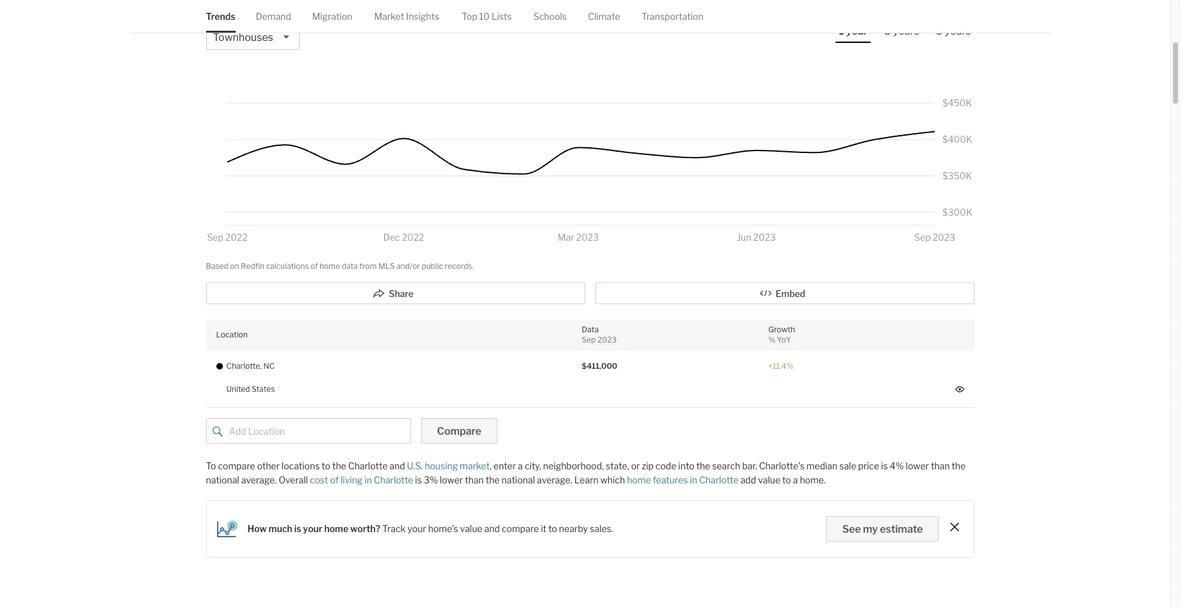 Task type: vqa. For each thing, say whether or not it's contained in the screenshot.
$11,465
no



Task type: locate. For each thing, give the bounding box(es) containing it.
learn which home features in charlotte add value to a home.
[[572, 475, 826, 485]]

your right "track"
[[408, 523, 426, 534]]

1 horizontal spatial and
[[484, 523, 500, 534]]

0 vertical spatial lower
[[906, 460, 929, 471]]

housing
[[425, 460, 458, 471]]

0 vertical spatial a
[[518, 460, 523, 471]]

1 horizontal spatial your
[[408, 523, 426, 534]]

home left worth?
[[324, 523, 348, 534]]

0 vertical spatial and
[[390, 460, 405, 471]]

to up cost
[[322, 460, 330, 471]]

worth?
[[350, 523, 380, 534]]

a left 'home.'
[[793, 475, 798, 485]]

overall cost of living in charlotte is 3% lower than the national average.
[[277, 475, 572, 485]]

the
[[332, 460, 346, 471], [696, 460, 710, 471], [952, 460, 966, 471], [486, 475, 500, 485]]

market
[[460, 460, 490, 471]]

0 vertical spatial of
[[311, 261, 318, 271]]

of right calculations on the left top of page
[[311, 261, 318, 271]]

charlotte's median sale price is 4% lower than the national average.
[[206, 460, 966, 485]]

see my estimate button
[[826, 516, 939, 542]]

and right home's
[[484, 523, 500, 534]]

1 year button
[[836, 24, 871, 43]]

home
[[320, 261, 340, 271], [627, 475, 651, 485], [324, 523, 348, 534]]

than
[[931, 460, 950, 471], [465, 475, 484, 485]]

national down to
[[206, 475, 239, 485]]

compare right to
[[218, 460, 255, 471]]

years
[[893, 25, 919, 37], [945, 25, 971, 37]]

2 horizontal spatial to
[[782, 475, 791, 485]]

in for features
[[690, 475, 697, 485]]

0 horizontal spatial lower
[[440, 475, 463, 485]]

1 horizontal spatial value
[[758, 475, 781, 485]]

0 vertical spatial compare
[[218, 460, 255, 471]]

2 vertical spatial to
[[548, 523, 557, 534]]

learn
[[574, 475, 599, 485]]

average.
[[241, 475, 277, 485], [537, 475, 572, 485]]

top 10 lists link
[[462, 0, 512, 33]]

5
[[936, 25, 943, 37]]

2 national from the left
[[502, 475, 535, 485]]

market
[[374, 11, 404, 22]]

2 horizontal spatial is
[[881, 460, 888, 471]]

market insights link
[[374, 0, 439, 33]]

national
[[206, 475, 239, 485], [502, 475, 535, 485]]

of
[[311, 261, 318, 271], [330, 475, 339, 485]]

2 vertical spatial is
[[294, 523, 301, 534]]

0 horizontal spatial in
[[365, 475, 372, 485]]

2 years from the left
[[945, 25, 971, 37]]

of right cost
[[330, 475, 339, 485]]

1 vertical spatial than
[[465, 475, 484, 485]]

years inside 5 years button
[[945, 25, 971, 37]]

value right home's
[[460, 523, 483, 534]]

it
[[541, 523, 547, 534]]

2 average. from the left
[[537, 475, 572, 485]]

calculations
[[266, 261, 309, 271]]

0 horizontal spatial than
[[465, 475, 484, 485]]

value down charlotte's
[[758, 475, 781, 485]]

0 horizontal spatial a
[[518, 460, 523, 471]]

1 horizontal spatial years
[[945, 25, 971, 37]]

a
[[518, 460, 523, 471], [793, 475, 798, 485]]

1 horizontal spatial average.
[[537, 475, 572, 485]]

0 horizontal spatial national
[[206, 475, 239, 485]]

cost
[[310, 475, 328, 485]]

home down or
[[627, 475, 651, 485]]

0 horizontal spatial average.
[[241, 475, 277, 485]]

migration link
[[312, 0, 352, 33]]

1 vertical spatial is
[[415, 475, 422, 485]]

united states
[[226, 384, 275, 394]]

0 horizontal spatial your
[[303, 523, 322, 534]]

0 horizontal spatial to
[[322, 460, 330, 471]]

see my estimate
[[842, 523, 923, 535]]

and left the u.s.
[[390, 460, 405, 471]]

,
[[490, 460, 492, 471]]

0 vertical spatial is
[[881, 460, 888, 471]]

1 horizontal spatial of
[[330, 475, 339, 485]]

lower down u.s. housing market link
[[440, 475, 463, 485]]

in down into
[[690, 475, 697, 485]]

compare
[[218, 460, 255, 471], [502, 523, 539, 534]]

1 years from the left
[[893, 25, 919, 37]]

to right it
[[548, 523, 557, 534]]

1 vertical spatial compare
[[502, 523, 539, 534]]

1 national from the left
[[206, 475, 239, 485]]

home left data on the top
[[320, 261, 340, 271]]

%
[[769, 335, 776, 345]]

0 horizontal spatial is
[[294, 523, 301, 534]]

embed button
[[595, 282, 974, 304]]

years right 5
[[945, 25, 971, 37]]

schools link
[[534, 0, 567, 33]]

based on redfin calculations of home data from mls and/or public records.
[[206, 261, 474, 271]]

in for living
[[365, 475, 372, 485]]

locations
[[282, 460, 320, 471]]

average. down other
[[241, 475, 277, 485]]

0 vertical spatial home
[[320, 261, 340, 271]]

on
[[230, 261, 239, 271]]

years right 3
[[893, 25, 919, 37]]

0 vertical spatial than
[[931, 460, 950, 471]]

other
[[257, 460, 280, 471]]

1 horizontal spatial in
[[690, 475, 697, 485]]

years inside 3 years button
[[893, 25, 919, 37]]

and
[[390, 460, 405, 471], [484, 523, 500, 534]]

1 vertical spatial value
[[460, 523, 483, 534]]

the inside charlotte's median sale price is 4% lower than the national average.
[[952, 460, 966, 471]]

climate link
[[588, 0, 620, 33]]

1 horizontal spatial lower
[[906, 460, 929, 471]]

charlotte down the u.s.
[[374, 475, 413, 485]]

1 in from the left
[[365, 475, 372, 485]]

1 horizontal spatial compare
[[502, 523, 539, 534]]

is left 3%
[[415, 475, 422, 485]]

nc
[[263, 361, 275, 370]]

1 vertical spatial of
[[330, 475, 339, 485]]

to down charlotte's
[[782, 475, 791, 485]]

code
[[656, 460, 677, 471]]

is right the much
[[294, 523, 301, 534]]

1 horizontal spatial a
[[793, 475, 798, 485]]

search
[[712, 460, 740, 471]]

yoy
[[777, 335, 791, 345]]

your
[[303, 523, 322, 534], [408, 523, 426, 534]]

migration
[[312, 11, 352, 22]]

1 average. from the left
[[241, 475, 277, 485]]

3
[[885, 25, 891, 37]]

3 years
[[885, 25, 919, 37]]

public
[[422, 261, 443, 271]]

sales.
[[590, 523, 613, 534]]

average. down neighborhood, on the bottom
[[537, 475, 572, 485]]

schools
[[534, 11, 567, 22]]

trends
[[206, 11, 235, 22]]

1 horizontal spatial national
[[502, 475, 535, 485]]

which
[[601, 475, 625, 485]]

home's
[[428, 523, 458, 534]]

1 horizontal spatial than
[[931, 460, 950, 471]]

2 in from the left
[[690, 475, 697, 485]]

lower right 4%
[[906, 460, 929, 471]]

1 vertical spatial and
[[484, 523, 500, 534]]

in
[[365, 475, 372, 485], [690, 475, 697, 485]]

to
[[322, 460, 330, 471], [782, 475, 791, 485], [548, 523, 557, 534]]

the right 4%
[[952, 460, 966, 471]]

how much is your home worth? track your home's value and compare it to nearby sales.
[[248, 523, 613, 534]]

compare left it
[[502, 523, 539, 534]]

charlotte for overall
[[374, 475, 413, 485]]

share
[[389, 288, 414, 299]]

a left city,
[[518, 460, 523, 471]]

charlotte's
[[759, 460, 805, 471]]

in right living
[[365, 475, 372, 485]]

wrapper image
[[212, 427, 223, 437]]

value
[[758, 475, 781, 485], [460, 523, 483, 534]]

0 horizontal spatial years
[[893, 25, 919, 37]]

the up living
[[332, 460, 346, 471]]

is left 4%
[[881, 460, 888, 471]]

years for 5 years
[[945, 25, 971, 37]]

than down market
[[465, 475, 484, 485]]

2 vertical spatial home
[[324, 523, 348, 534]]

average. inside charlotte's median sale price is 4% lower than the national average.
[[241, 475, 277, 485]]

your right the much
[[303, 523, 322, 534]]

charlotte down search
[[699, 475, 739, 485]]

bar.
[[742, 460, 757, 471]]

than right 4%
[[931, 460, 950, 471]]

national down enter
[[502, 475, 535, 485]]

mls
[[378, 261, 395, 271]]



Task type: describe. For each thing, give the bounding box(es) containing it.
neighborhood,
[[543, 460, 604, 471]]

lists
[[492, 11, 512, 22]]

nearby
[[559, 523, 588, 534]]

zip
[[642, 460, 654, 471]]

sep
[[582, 335, 596, 345]]

lower inside charlotte's median sale price is 4% lower than the national average.
[[906, 460, 929, 471]]

2023
[[597, 335, 617, 345]]

living
[[341, 475, 363, 485]]

1 vertical spatial lower
[[440, 475, 463, 485]]

demand
[[256, 11, 291, 22]]

trends link
[[206, 0, 235, 33]]

charlotte up living
[[348, 460, 388, 471]]

top 10 lists
[[462, 11, 512, 22]]

0 horizontal spatial and
[[390, 460, 405, 471]]

redfin
[[241, 261, 265, 271]]

4%
[[890, 460, 904, 471]]

records.
[[445, 261, 474, 271]]

national inside charlotte's median sale price is 4% lower than the national average.
[[206, 475, 239, 485]]

my
[[863, 523, 878, 535]]

and/or
[[397, 261, 420, 271]]

data
[[582, 324, 599, 334]]

0 vertical spatial to
[[322, 460, 330, 471]]

years for 3 years
[[893, 25, 919, 37]]

top
[[462, 11, 477, 22]]

5 years
[[936, 25, 971, 37]]

enter
[[494, 460, 516, 471]]

0 horizontal spatial compare
[[218, 460, 255, 471]]

growth % yoy
[[769, 324, 795, 345]]

than inside charlotte's median sale price is 4% lower than the national average.
[[931, 460, 950, 471]]

Add Location search field
[[206, 418, 411, 444]]

state,
[[606, 460, 629, 471]]

1 vertical spatial a
[[793, 475, 798, 485]]

united
[[226, 384, 250, 394]]

1 vertical spatial to
[[782, 475, 791, 485]]

10
[[479, 11, 490, 22]]

insights
[[406, 11, 439, 22]]

charlotte, nc
[[226, 361, 275, 370]]

or
[[631, 460, 640, 471]]

median
[[807, 460, 838, 471]]

townhouses
[[213, 31, 273, 44]]

3%
[[424, 475, 438, 485]]

to
[[206, 460, 216, 471]]

1 year
[[839, 25, 868, 37]]

data sep 2023
[[582, 324, 617, 345]]

to compare other locations to the charlotte and u.s. housing market , enter a city, neighborhood, state, or zip code into the search bar.
[[206, 460, 757, 471]]

based
[[206, 261, 228, 271]]

compare button
[[421, 418, 497, 444]]

u.s.
[[407, 460, 423, 471]]

is inside charlotte's median sale price is 4% lower than the national average.
[[881, 460, 888, 471]]

demand link
[[256, 0, 291, 33]]

climate
[[588, 11, 620, 22]]

features
[[653, 475, 688, 485]]

charlotte for learn
[[699, 475, 739, 485]]

embed
[[776, 288, 805, 299]]

sale
[[840, 460, 856, 471]]

growth
[[769, 324, 795, 334]]

compare
[[437, 425, 481, 437]]

home.
[[800, 475, 826, 485]]

the up learn which home features in charlotte add value to a home.
[[696, 460, 710, 471]]

transportation
[[642, 11, 704, 22]]

market insights
[[374, 11, 439, 22]]

add
[[741, 475, 756, 485]]

much
[[269, 523, 292, 534]]

5 years button
[[933, 24, 974, 42]]

charlotte,
[[226, 361, 262, 370]]

0 horizontal spatial value
[[460, 523, 483, 534]]

1
[[839, 25, 844, 37]]

estimate
[[880, 523, 923, 535]]

1 vertical spatial home
[[627, 475, 651, 485]]

0 horizontal spatial of
[[311, 261, 318, 271]]

how
[[248, 523, 267, 534]]

+11.4%
[[769, 361, 794, 370]]

into
[[678, 460, 695, 471]]

city,
[[525, 460, 541, 471]]

$411,000
[[582, 361, 618, 370]]

share button
[[206, 282, 585, 304]]

data
[[342, 261, 358, 271]]

the down , at the bottom left
[[486, 475, 500, 485]]

see
[[842, 523, 861, 535]]

track home value image
[[217, 521, 237, 537]]

1 your from the left
[[303, 523, 322, 534]]

price
[[858, 460, 879, 471]]

0 vertical spatial value
[[758, 475, 781, 485]]

states
[[252, 384, 275, 394]]

track
[[382, 523, 406, 534]]

location
[[216, 330, 248, 339]]

1 horizontal spatial to
[[548, 523, 557, 534]]

overall
[[279, 475, 308, 485]]

1 horizontal spatial is
[[415, 475, 422, 485]]

3 years button
[[881, 24, 923, 42]]

2 your from the left
[[408, 523, 426, 534]]



